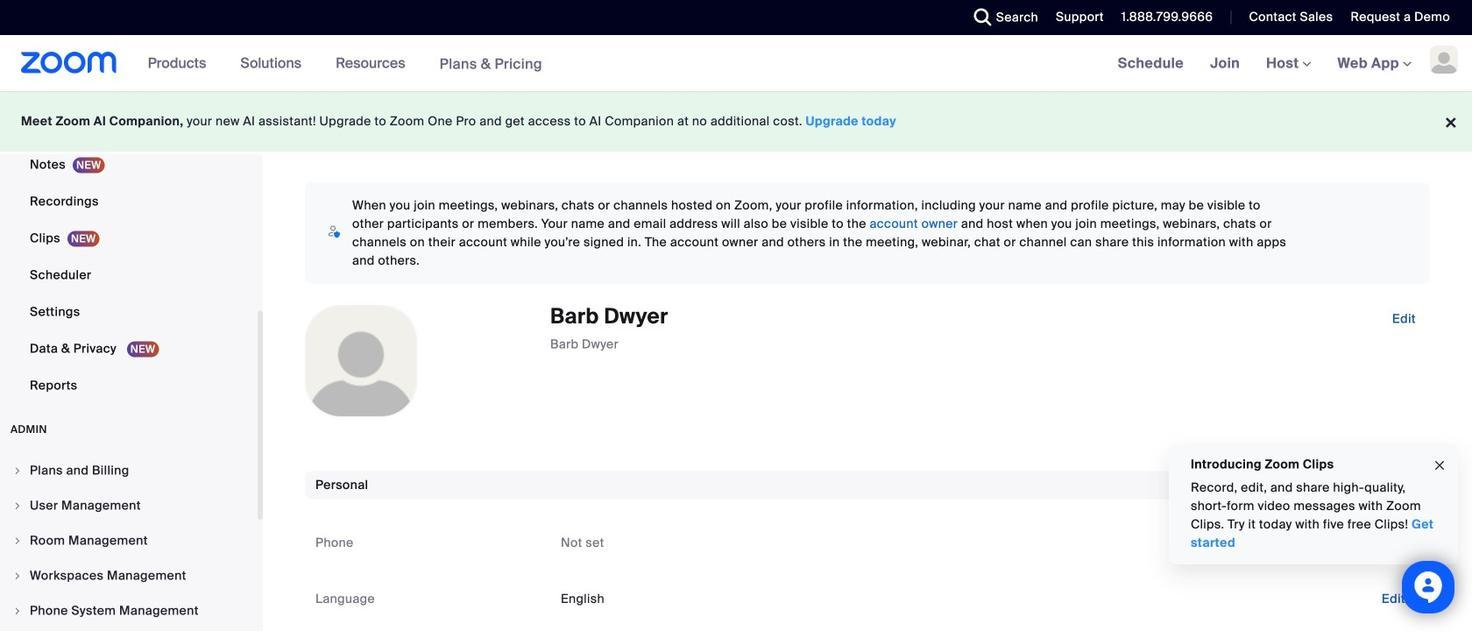 Task type: vqa. For each thing, say whether or not it's contained in the screenshot.
window new image to the right
no



Task type: describe. For each thing, give the bounding box(es) containing it.
4 right image from the top
[[12, 606, 23, 616]]

3 right image from the top
[[12, 571, 23, 581]]

admin menu menu
[[0, 454, 258, 631]]

2 right image from the top
[[12, 536, 23, 546]]

5 menu item from the top
[[0, 594, 258, 628]]

side navigation navigation
[[0, 0, 263, 631]]

profile picture image
[[1431, 46, 1459, 74]]



Task type: locate. For each thing, give the bounding box(es) containing it.
footer
[[0, 91, 1473, 152]]

banner
[[0, 35, 1473, 92]]

close image
[[1434, 456, 1448, 476]]

right image
[[12, 466, 23, 476]]

right image
[[12, 501, 23, 511], [12, 536, 23, 546], [12, 571, 23, 581], [12, 606, 23, 616]]

user photo image
[[306, 306, 416, 416]]

3 menu item from the top
[[0, 524, 258, 558]]

menu item
[[0, 454, 258, 487], [0, 489, 258, 523], [0, 524, 258, 558], [0, 559, 258, 593], [0, 594, 258, 628]]

meetings navigation
[[1105, 35, 1473, 92]]

zoom logo image
[[21, 52, 117, 74]]

edit user photo image
[[347, 353, 375, 369]]

4 menu item from the top
[[0, 559, 258, 593]]

2 menu item from the top
[[0, 489, 258, 523]]

1 right image from the top
[[12, 501, 23, 511]]

product information navigation
[[135, 35, 556, 92]]

personal menu menu
[[0, 0, 258, 405]]

1 menu item from the top
[[0, 454, 258, 487]]



